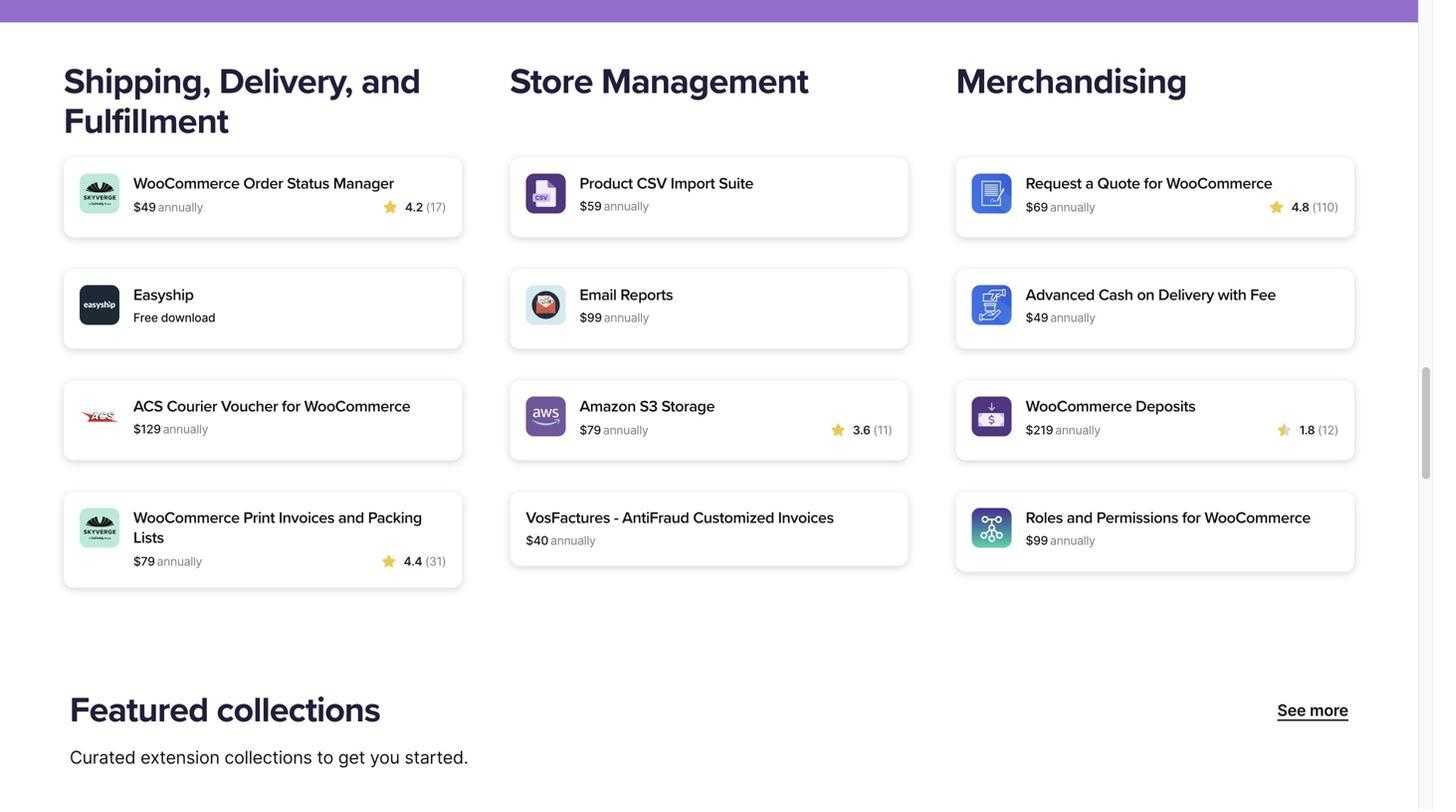 Task type: vqa. For each thing, say whether or not it's contained in the screenshot.
checkbox
no



Task type: describe. For each thing, give the bounding box(es) containing it.
amazon s3 storage
[[580, 397, 715, 416]]

deposits
[[1136, 397, 1196, 416]]

curated
[[70, 747, 136, 769]]

merchandising
[[956, 60, 1187, 104]]

-
[[614, 509, 619, 528]]

extension
[[140, 747, 220, 769]]

1 vertical spatial collections
[[225, 747, 312, 769]]

store management
[[510, 60, 809, 104]]

featured collections
[[70, 690, 380, 732]]

woocommerce inside woocommerce print invoices and packing lists
[[133, 509, 240, 528]]

email reports link
[[580, 285, 893, 305]]

annually inside product csv import suite $59 annually
[[604, 199, 649, 214]]

3.6 ( 11 )
[[853, 423, 893, 438]]

reports
[[621, 286, 673, 305]]

easyship free download
[[133, 286, 216, 325]]

permissions
[[1097, 509, 1179, 528]]

110
[[1317, 200, 1335, 215]]

request a quote for woocommerce
[[1026, 174, 1273, 193]]

4.2
[[405, 200, 423, 215]]

vosfactures - antifraud customized invoices $40 annually
[[526, 509, 834, 548]]

$69 annually
[[1026, 200, 1096, 215]]

$40
[[526, 534, 549, 548]]

annually inside 'vosfactures - antifraud customized invoices $40 annually'
[[551, 534, 596, 548]]

$219 annually
[[1026, 423, 1101, 438]]

31
[[429, 555, 442, 569]]

woocommerce deposits link
[[1026, 397, 1339, 417]]

woocommerce order status manager
[[133, 174, 394, 193]]

annually down woocommerce order status manager
[[158, 200, 203, 215]]

17
[[430, 200, 442, 215]]

roles
[[1026, 509, 1063, 528]]

annually inside acs courier voucher for woocommerce $129 annually
[[163, 422, 208, 437]]

$129
[[133, 422, 161, 437]]

invoices inside 'vosfactures - antifraud customized invoices $40 annually'
[[778, 509, 834, 528]]

roles and permissions for woocommerce $99 annually
[[1026, 509, 1311, 548]]

s3
[[640, 397, 658, 416]]

see more link
[[1278, 699, 1349, 723]]

annually down amazon at the left
[[603, 423, 649, 438]]

$69
[[1026, 200, 1048, 215]]

) for amazon s3 storage
[[889, 423, 893, 438]]

0 vertical spatial collections
[[217, 690, 380, 732]]

fulfillment
[[64, 100, 228, 143]]

and inside roles and permissions for woocommerce $99 annually
[[1067, 509, 1093, 528]]

$49 inside advanced cash on delivery with fee $49 annually
[[1026, 311, 1049, 325]]

email
[[580, 286, 617, 305]]

woocommerce order status manager link
[[133, 174, 446, 194]]

storage
[[662, 397, 715, 416]]

curated extension collections to get you started.
[[70, 747, 469, 769]]

request a quote for woocommerce link
[[1026, 174, 1339, 194]]

invoices inside woocommerce print invoices and packing lists
[[279, 509, 335, 528]]

to
[[317, 747, 334, 769]]

woocommerce inside acs courier voucher for woocommerce $129 annually
[[304, 397, 410, 416]]

( for request a quote for woocommerce
[[1313, 200, 1317, 215]]

courier
[[167, 397, 217, 416]]

customized
[[693, 509, 774, 528]]

delivery,
[[219, 60, 353, 104]]

you
[[370, 747, 400, 769]]

started.
[[405, 747, 469, 769]]

1.8 ( 12 )
[[1300, 423, 1339, 438]]

) for woocommerce order status manager
[[442, 200, 446, 215]]

packing
[[368, 509, 422, 528]]

vosfactures
[[526, 509, 610, 528]]

product csv import suite $59 annually
[[580, 174, 754, 214]]

delivery
[[1159, 286, 1214, 305]]

4.4 ( 31 )
[[404, 555, 446, 569]]

amazon s3 storage link
[[580, 397, 893, 417]]

4.2 ( 17 )
[[405, 200, 446, 215]]

request
[[1026, 174, 1082, 193]]

easyship
[[133, 286, 194, 305]]

with
[[1218, 286, 1247, 305]]

1.8
[[1300, 423, 1316, 438]]

acs courier voucher for woocommerce link
[[133, 397, 446, 417]]

easyship link
[[133, 285, 446, 305]]

suite
[[719, 174, 754, 193]]

see more
[[1278, 701, 1349, 720]]

) for woocommerce print invoices and packing lists
[[442, 555, 446, 569]]

status
[[287, 174, 330, 193]]

woocommerce print invoices and packing lists
[[133, 509, 422, 548]]



Task type: locate. For each thing, give the bounding box(es) containing it.
fee
[[1251, 286, 1276, 305]]

annually down lists
[[157, 555, 202, 569]]

import
[[671, 174, 715, 193]]

$99
[[580, 311, 602, 325], [1026, 534, 1048, 548]]

4.4
[[404, 555, 422, 569]]

annually down advanced
[[1051, 311, 1096, 325]]

1 horizontal spatial for
[[1144, 174, 1163, 193]]

) right 4.8
[[1335, 200, 1339, 215]]

)
[[442, 200, 446, 215], [1335, 200, 1339, 215], [889, 423, 893, 438], [1335, 423, 1339, 438], [442, 555, 446, 569]]

( right 1.8
[[1318, 423, 1322, 438]]

$219
[[1026, 423, 1054, 438]]

1 horizontal spatial invoices
[[778, 509, 834, 528]]

12
[[1322, 423, 1335, 438]]

collections up to
[[217, 690, 380, 732]]

( for woocommerce deposits
[[1318, 423, 1322, 438]]

acs courier voucher for woocommerce $129 annually
[[133, 397, 410, 437]]

order
[[243, 174, 283, 193]]

$49 annually
[[133, 200, 203, 215]]

invoices
[[279, 509, 335, 528], [778, 509, 834, 528]]

) for woocommerce deposits
[[1335, 423, 1339, 438]]

and inside woocommerce print invoices and packing lists
[[338, 509, 364, 528]]

featured
[[70, 690, 208, 732]]

$79
[[580, 423, 601, 438], [133, 555, 155, 569]]

1 horizontal spatial $79
[[580, 423, 601, 438]]

for inside acs courier voucher for woocommerce $129 annually
[[282, 397, 300, 416]]

3.6
[[853, 423, 871, 438]]

annually down 'courier'
[[163, 422, 208, 437]]

for right the permissions
[[1183, 509, 1201, 528]]

4.8
[[1292, 200, 1310, 215]]

2 horizontal spatial for
[[1183, 509, 1201, 528]]

csv
[[637, 174, 667, 193]]

advanced
[[1026, 286, 1095, 305]]

store
[[510, 60, 593, 104]]

lists
[[133, 529, 164, 548]]

vosfactures - antifraud customized invoices link
[[526, 508, 893, 528]]

quote
[[1098, 174, 1140, 193]]

product
[[580, 174, 633, 193]]

( for woocommerce order status manager
[[426, 200, 430, 215]]

$79 for amazon s3 storage
[[580, 423, 601, 438]]

( right 4.2
[[426, 200, 430, 215]]

woocommerce
[[133, 174, 240, 193], [1167, 174, 1273, 193], [304, 397, 410, 416], [1026, 397, 1132, 416], [133, 509, 240, 528], [1205, 509, 1311, 528]]

annually inside roles and permissions for woocommerce $99 annually
[[1050, 534, 1096, 548]]

$99 down roles
[[1026, 534, 1048, 548]]

annually down "a"
[[1050, 200, 1096, 215]]

) for request a quote for woocommerce
[[1335, 200, 1339, 215]]

2 vertical spatial for
[[1183, 509, 1201, 528]]

$99 inside email reports $99 annually
[[580, 311, 602, 325]]

0 horizontal spatial $79 annually
[[133, 555, 202, 569]]

0 vertical spatial $79
[[580, 423, 601, 438]]

4.8 ( 110 )
[[1292, 200, 1339, 215]]

$59
[[580, 199, 602, 214]]

$79 annually down amazon at the left
[[580, 423, 649, 438]]

see
[[1278, 701, 1307, 720]]

annually down vosfactures
[[551, 534, 596, 548]]

invoices right print
[[279, 509, 335, 528]]

(
[[426, 200, 430, 215], [1313, 200, 1317, 215], [874, 423, 878, 438], [1318, 423, 1322, 438], [425, 555, 429, 569]]

1 horizontal spatial $99
[[1026, 534, 1048, 548]]

( for amazon s3 storage
[[874, 423, 878, 438]]

manager
[[333, 174, 394, 193]]

roles and permissions for woocommerce link
[[1026, 508, 1339, 528]]

0 vertical spatial $49
[[133, 200, 156, 215]]

2 invoices from the left
[[778, 509, 834, 528]]

product csv import suite link
[[580, 174, 893, 194]]

for inside 'request a quote for woocommerce' link
[[1144, 174, 1163, 193]]

annually down roles
[[1050, 534, 1096, 548]]

collections
[[217, 690, 380, 732], [225, 747, 312, 769]]

woocommerce print invoices and packing lists link
[[133, 508, 446, 548]]

0 vertical spatial $99
[[580, 311, 602, 325]]

0 vertical spatial $79 annually
[[580, 423, 649, 438]]

voucher
[[221, 397, 278, 416]]

annually right $219
[[1056, 423, 1101, 438]]

0 vertical spatial for
[[1144, 174, 1163, 193]]

0 horizontal spatial invoices
[[279, 509, 335, 528]]

advanced cash on delivery with fee link
[[1026, 285, 1339, 305]]

amazon
[[580, 397, 636, 416]]

$99 inside roles and permissions for woocommerce $99 annually
[[1026, 534, 1048, 548]]

cash
[[1099, 286, 1134, 305]]

email reports $99 annually
[[580, 286, 673, 325]]

0 horizontal spatial $49
[[133, 200, 156, 215]]

and
[[361, 60, 420, 104], [338, 509, 364, 528], [1067, 509, 1093, 528]]

1 vertical spatial $99
[[1026, 534, 1048, 548]]

11
[[878, 423, 889, 438]]

1 horizontal spatial $79 annually
[[580, 423, 649, 438]]

0 horizontal spatial $99
[[580, 311, 602, 325]]

$79 annually for woocommerce print invoices and packing lists
[[133, 555, 202, 569]]

collections left to
[[225, 747, 312, 769]]

annually inside advanced cash on delivery with fee $49 annually
[[1051, 311, 1096, 325]]

1 vertical spatial $79 annually
[[133, 555, 202, 569]]

woocommerce deposits
[[1026, 397, 1196, 416]]

( right 4.8
[[1313, 200, 1317, 215]]

) right "3.6"
[[889, 423, 893, 438]]

free
[[133, 311, 158, 325]]

$99 down 'email'
[[580, 311, 602, 325]]

( right 4.4
[[425, 555, 429, 569]]

$79 down lists
[[133, 555, 155, 569]]

for inside roles and permissions for woocommerce $99 annually
[[1183, 509, 1201, 528]]

shipping, delivery, and fulfillment
[[64, 60, 420, 143]]

) right 1.8
[[1335, 423, 1339, 438]]

$79 for woocommerce print invoices and packing lists
[[133, 555, 155, 569]]

print
[[243, 509, 275, 528]]

get
[[338, 747, 365, 769]]

on
[[1137, 286, 1155, 305]]

for for quote
[[1144, 174, 1163, 193]]

and inside 'shipping, delivery, and fulfillment'
[[361, 60, 420, 104]]

0 horizontal spatial for
[[282, 397, 300, 416]]

invoices right customized
[[778, 509, 834, 528]]

annually down reports
[[604, 311, 649, 325]]

1 invoices from the left
[[279, 509, 335, 528]]

acs
[[133, 397, 163, 416]]

1 vertical spatial $49
[[1026, 311, 1049, 325]]

for
[[1144, 174, 1163, 193], [282, 397, 300, 416], [1183, 509, 1201, 528]]

a
[[1086, 174, 1094, 193]]

$79 down amazon at the left
[[580, 423, 601, 438]]

) right 4.4
[[442, 555, 446, 569]]

annually
[[604, 199, 649, 214], [158, 200, 203, 215], [1050, 200, 1096, 215], [604, 311, 649, 325], [1051, 311, 1096, 325], [163, 422, 208, 437], [603, 423, 649, 438], [1056, 423, 1101, 438], [551, 534, 596, 548], [1050, 534, 1096, 548], [157, 555, 202, 569]]

) right 4.2
[[442, 200, 446, 215]]

$79 annually for amazon s3 storage
[[580, 423, 649, 438]]

$49 down advanced
[[1026, 311, 1049, 325]]

( right "3.6"
[[874, 423, 878, 438]]

1 horizontal spatial $49
[[1026, 311, 1049, 325]]

more
[[1310, 701, 1349, 720]]

shipping,
[[64, 60, 211, 104]]

annually inside email reports $99 annually
[[604, 311, 649, 325]]

$79 annually down lists
[[133, 555, 202, 569]]

management
[[601, 60, 809, 104]]

for for permissions
[[1183, 509, 1201, 528]]

$49 down 'fulfillment' at top
[[133, 200, 156, 215]]

for for voucher
[[282, 397, 300, 416]]

woocommerce inside roles and permissions for woocommerce $99 annually
[[1205, 509, 1311, 528]]

for right voucher
[[282, 397, 300, 416]]

antifraud
[[622, 509, 689, 528]]

annually down the 'product'
[[604, 199, 649, 214]]

1 vertical spatial $79
[[133, 555, 155, 569]]

0 horizontal spatial $79
[[133, 555, 155, 569]]

( for woocommerce print invoices and packing lists
[[425, 555, 429, 569]]

download
[[161, 311, 216, 325]]

advanced cash on delivery with fee $49 annually
[[1026, 286, 1276, 325]]

for right quote
[[1144, 174, 1163, 193]]

1 vertical spatial for
[[282, 397, 300, 416]]



